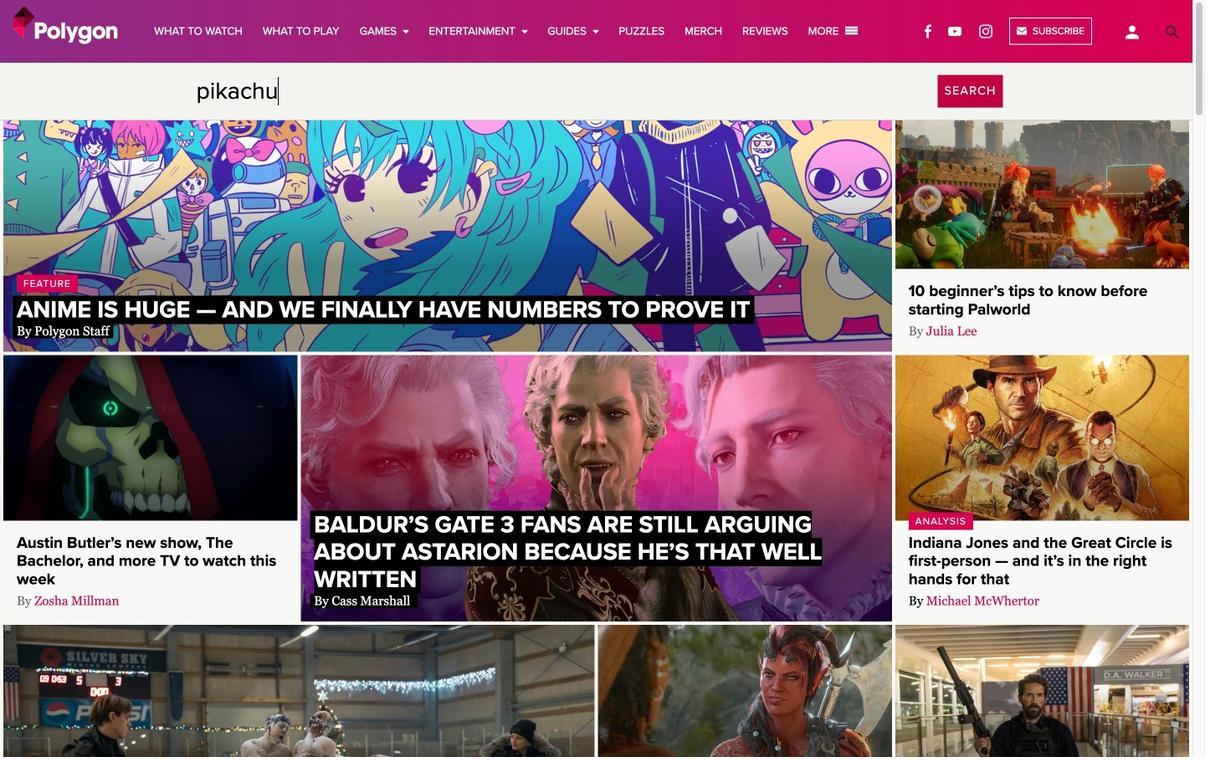 Task type: describe. For each thing, give the bounding box(es) containing it.
a close up on skeletor, who has some glowing and metal parts of his face image
[[3, 355, 297, 521]]

several palworld characters huddle around a camp image
[[896, 104, 1190, 269]]



Task type: vqa. For each thing, say whether or not it's contained in the screenshot.
the bottom Advertisement element
no



Task type: locate. For each thing, give the bounding box(es) containing it.
scott adkins wears a bulletproof vest and holds a gun while going up an airport escalator in one more shot. image
[[896, 625, 1190, 758]]

a screenshot of karlach the fiery tiefling from baldur's gate 3, as she smiles grimly and says "well met, soldier. now that we're old pals, how would you feel about helping me kill some evil bastards?" image
[[598, 625, 892, 758]]

illustrated artwork of indiana jones and the great circle, featuring the characters gina, indiana jones, and emmerich voss, among others image
[[896, 355, 1190, 521]]

Search field
[[190, 63, 1003, 120]]

the corpsicle — still, partially frozen bodies all writhing in terror — sits in the middle of an ice rink while two cops walk around it image
[[3, 625, 595, 758]]

None submit
[[938, 75, 1003, 107]]



